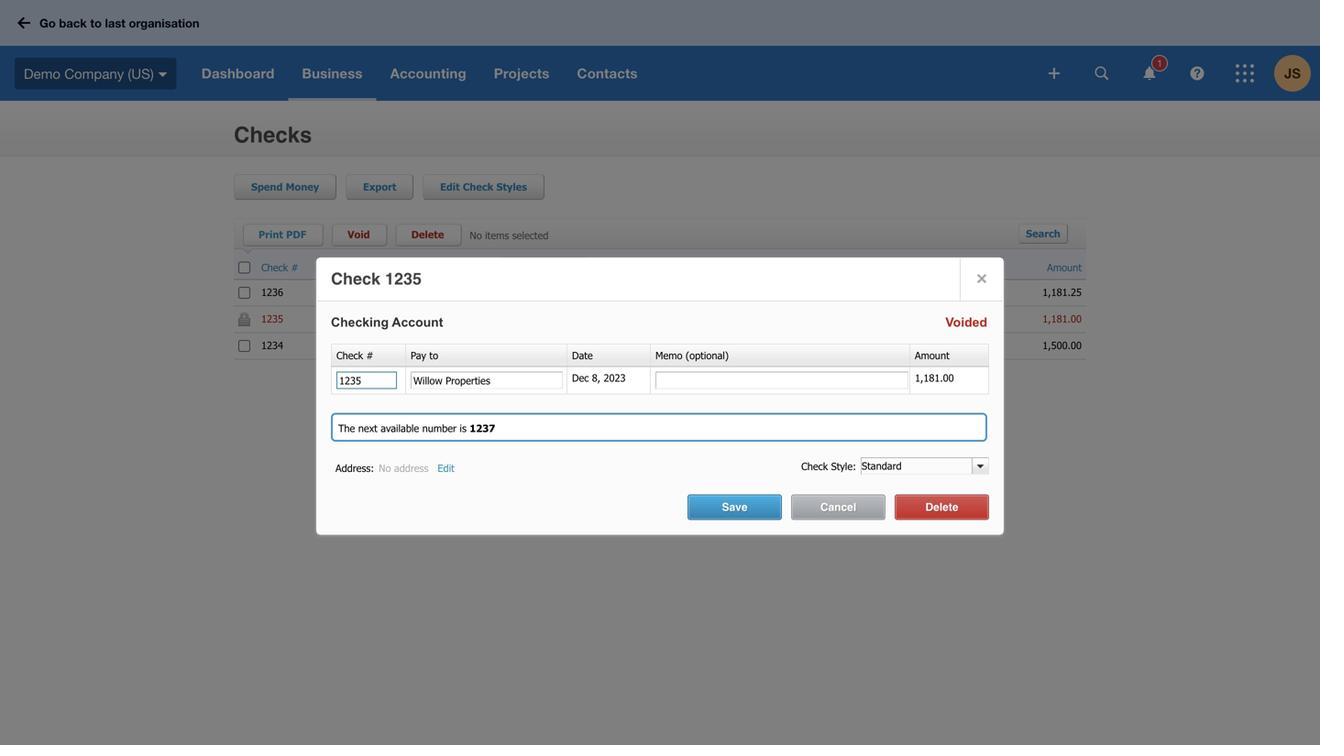 Task type: vqa. For each thing, say whether or not it's contained in the screenshot.
the Showing items 1-4 of 4
no



Task type: locate. For each thing, give the bounding box(es) containing it.
dec
[[572, 372, 589, 384]]

svg image inside go back to last organisation link
[[17, 17, 30, 29]]

edit right address
[[438, 462, 455, 475]]

check for check style:
[[802, 461, 829, 473]]

to
[[90, 16, 102, 30], [340, 261, 349, 274], [430, 350, 439, 362]]

1 horizontal spatial to
[[340, 261, 349, 274]]

checking right (optional)
[[772, 340, 812, 352]]

0 horizontal spatial checking
[[331, 316, 389, 330]]

delete
[[411, 228, 444, 241], [926, 501, 959, 514]]

1 vertical spatial 2023
[[604, 372, 626, 384]]

the
[[338, 422, 355, 435]]

pay
[[321, 261, 337, 274], [411, 350, 427, 362]]

amount up 1,181.25 on the top of page
[[1048, 261, 1082, 274]]

0 vertical spatial no
[[470, 229, 482, 242]]

carlton functions
[[321, 340, 398, 352]]

to left last
[[90, 16, 102, 30]]

amount
[[1048, 261, 1082, 274], [915, 350, 950, 362]]

0 horizontal spatial account
[[392, 316, 443, 330]]

checking up carlton functions
[[331, 316, 389, 330]]

0 horizontal spatial 1,181.00
[[915, 372, 955, 384]]

0 horizontal spatial no
[[379, 462, 391, 475]]

no
[[470, 229, 482, 242], [379, 462, 391, 475]]

None checkbox
[[239, 262, 250, 274], [239, 340, 250, 352], [239, 262, 250, 274], [239, 340, 250, 352]]

check left styles
[[463, 181, 494, 193]]

memo (optional)
[[656, 350, 729, 362]]

1 horizontal spatial 1,181.00
[[1043, 313, 1082, 325]]

pay to
[[321, 261, 349, 274], [411, 350, 439, 362]]

1235 up the 1234
[[261, 313, 283, 325]]

0 vertical spatial checking account
[[331, 316, 443, 330]]

1 horizontal spatial no
[[470, 229, 482, 242]]

date
[[572, 350, 593, 362]]

1 vertical spatial pay to
[[411, 350, 439, 362]]

0 vertical spatial amount
[[1048, 261, 1082, 274]]

no left address
[[379, 462, 391, 475]]

1 horizontal spatial checking
[[772, 340, 812, 352]]

1 horizontal spatial svg image
[[1191, 67, 1205, 80]]

checking account link
[[772, 340, 851, 352]]

demo
[[24, 65, 61, 81]]

svg image right 1
[[1191, 67, 1205, 80]]

pay right functions
[[411, 350, 427, 362]]

account up functions
[[392, 316, 443, 330]]

1 horizontal spatial checking account
[[772, 340, 851, 352]]

carlton functions link
[[321, 340, 398, 352]]

account
[[392, 316, 443, 330], [816, 340, 851, 352]]

properties
[[353, 313, 398, 325]]

spend money link
[[234, 174, 337, 200]]

demo company (us) button
[[0, 46, 188, 101]]

check left #
[[337, 350, 363, 362]]

willow properties link
[[321, 313, 398, 325]]

1,181.25
[[1043, 286, 1082, 299]]

1235 up properties
[[385, 270, 422, 289]]

1 horizontal spatial 2023
[[604, 372, 626, 384]]

carlton
[[321, 340, 353, 352]]

1 vertical spatial pay
[[411, 350, 427, 362]]

1 vertical spatial no
[[379, 462, 391, 475]]

go
[[39, 16, 56, 30]]

search link
[[1019, 224, 1069, 244]]

checking
[[331, 316, 389, 330], [772, 340, 812, 352]]

edit
[[440, 181, 460, 193], [438, 462, 455, 475]]

svg image
[[1096, 67, 1110, 80], [1191, 67, 1205, 80]]

functions
[[356, 340, 398, 352]]

0 horizontal spatial to
[[90, 16, 102, 30]]

void link
[[339, 224, 389, 248]]

checks
[[234, 122, 312, 148]]

1,500.00
[[1043, 340, 1082, 352]]

amount down voided
[[915, 350, 950, 362]]

1 vertical spatial delete link
[[895, 495, 990, 521]]

organisation
[[129, 16, 200, 30]]

0 vertical spatial to
[[90, 16, 102, 30]]

edit check styles link
[[423, 174, 545, 200]]

bulk selection is not available for voided checks. image
[[239, 313, 250, 326]]

js button
[[1275, 46, 1321, 101]]

nov 14, 2023
[[506, 340, 566, 352]]

address:
[[336, 462, 374, 475]]

1235
[[385, 270, 422, 289], [261, 313, 283, 325]]

1 horizontal spatial delete
[[926, 501, 959, 514]]

1 vertical spatial 1235
[[261, 313, 283, 325]]

0 vertical spatial 2023
[[544, 340, 566, 352]]

pay to down the void
[[321, 261, 349, 274]]

0 vertical spatial account
[[392, 316, 443, 330]]

1 button
[[1132, 46, 1169, 101]]

1 vertical spatial checking
[[772, 340, 812, 352]]

svg image
[[17, 17, 30, 29], [1237, 64, 1255, 83], [1144, 67, 1156, 80], [1049, 68, 1060, 79], [158, 72, 168, 77]]

selected
[[513, 229, 549, 242]]

0 horizontal spatial 2023
[[544, 340, 566, 352]]

check #
[[261, 261, 299, 274]]

check
[[463, 181, 494, 193], [331, 270, 381, 289], [337, 350, 363, 362], [802, 461, 829, 473]]

to inside go back to last organisation link
[[90, 16, 102, 30]]

2023
[[544, 340, 566, 352], [604, 372, 626, 384]]

0 horizontal spatial pay to
[[321, 261, 349, 274]]

js banner
[[0, 0, 1321, 101]]

1 horizontal spatial account
[[816, 340, 851, 352]]

0 vertical spatial edit
[[440, 181, 460, 193]]

0 horizontal spatial delete
[[411, 228, 444, 241]]

None text field
[[411, 372, 563, 389], [862, 459, 972, 474], [411, 372, 563, 389], [862, 459, 972, 474]]

to down the void
[[340, 261, 349, 274]]

None text field
[[337, 372, 397, 389], [656, 372, 909, 389], [337, 372, 397, 389], [656, 372, 909, 389]]

check # link
[[261, 261, 299, 275]]

1 vertical spatial to
[[340, 261, 349, 274]]

None checkbox
[[239, 287, 250, 299]]

voided
[[946, 316, 988, 330]]

check left the style:
[[802, 461, 829, 473]]

2023 right the 14,
[[544, 340, 566, 352]]

1,181.00 down reconciled link
[[915, 372, 955, 384]]

0 vertical spatial 1235
[[385, 270, 422, 289]]

0 vertical spatial pay to
[[321, 261, 349, 274]]

(optional)
[[686, 350, 729, 362]]

search
[[1027, 227, 1061, 240]]

2 vertical spatial to
[[430, 350, 439, 362]]

check for check 1235
[[331, 270, 381, 289]]

1,181.00
[[1043, 313, 1082, 325], [915, 372, 955, 384]]

no left items
[[470, 229, 482, 242]]

export link
[[346, 174, 414, 200]]

2 horizontal spatial to
[[430, 350, 439, 362]]

to right functions
[[430, 350, 439, 362]]

go back to last organisation link
[[11, 7, 211, 39]]

number
[[423, 422, 457, 435]]

amount link
[[1048, 261, 1082, 275]]

1237
[[470, 422, 496, 435]]

0 horizontal spatial checking account
[[331, 316, 443, 330]]

available
[[381, 422, 419, 435]]

pay right check #
[[321, 261, 337, 274]]

checking account
[[331, 316, 443, 330], [772, 340, 851, 352]]

edit check styles
[[440, 181, 527, 193]]

svg image inside 1 popup button
[[1144, 67, 1156, 80]]

0 horizontal spatial svg image
[[1096, 67, 1110, 80]]

1 horizontal spatial amount
[[1048, 261, 1082, 274]]

pay to right functions
[[411, 350, 439, 362]]

0 horizontal spatial delete link
[[402, 224, 463, 248]]

check up willow properties at the left top of the page
[[331, 270, 381, 289]]

delete link
[[402, 224, 463, 248], [895, 495, 990, 521]]

1 vertical spatial account
[[816, 340, 851, 352]]

0 vertical spatial 1,181.00
[[1043, 313, 1082, 325]]

2023 right 8,
[[604, 372, 626, 384]]

0 horizontal spatial amount
[[915, 350, 950, 362]]

account left reconciled
[[816, 340, 851, 352]]

go back to last organisation
[[39, 16, 200, 30]]

1 vertical spatial checking account
[[772, 340, 851, 352]]

1,181.00 up 1,500.00
[[1043, 313, 1082, 325]]

pdf
[[286, 228, 306, 241]]

svg image left 1 popup button on the right top of page
[[1096, 67, 1110, 80]]

0 vertical spatial delete
[[411, 228, 444, 241]]

1
[[1158, 57, 1163, 69]]

1 vertical spatial amount
[[915, 350, 950, 362]]

0 horizontal spatial pay
[[321, 261, 337, 274]]

1 vertical spatial delete
[[926, 501, 959, 514]]

1 horizontal spatial pay to
[[411, 350, 439, 362]]

edit left styles
[[440, 181, 460, 193]]



Task type: describe. For each thing, give the bounding box(es) containing it.
print pdf
[[259, 228, 306, 241]]

1 horizontal spatial delete link
[[895, 495, 990, 521]]

items
[[485, 229, 509, 242]]

spend money
[[251, 181, 319, 193]]

check #
[[337, 350, 374, 362]]

willow
[[321, 313, 350, 325]]

back
[[59, 16, 87, 30]]

dec 8, 2023
[[572, 372, 626, 384]]

willow properties
[[321, 313, 398, 325]]

cancel link
[[792, 495, 886, 521]]

save
[[722, 501, 748, 514]]

js
[[1285, 65, 1302, 82]]

14,
[[527, 340, 541, 352]]

2 svg image from the left
[[1191, 67, 1205, 80]]

print
[[259, 228, 283, 241]]

0 vertical spatial checking
[[331, 316, 389, 330]]

void
[[348, 228, 370, 241]]

address: no address edit
[[336, 462, 455, 475]]

deposit
[[593, 340, 627, 352]]

no items selected
[[470, 229, 549, 242]]

memo
[[656, 350, 683, 362]]

8,
[[592, 372, 601, 384]]

to inside pay to link
[[340, 261, 349, 274]]

last
[[105, 16, 126, 30]]

(us)
[[128, 65, 154, 81]]

save link
[[688, 495, 782, 521]]

demo company (us)
[[24, 65, 154, 81]]

0 horizontal spatial 1235
[[261, 313, 283, 325]]

pay to link
[[321, 261, 349, 275]]

styles
[[497, 181, 527, 193]]

export
[[363, 181, 397, 193]]

next
[[358, 422, 378, 435]]

1 svg image from the left
[[1096, 67, 1110, 80]]

1234
[[261, 340, 283, 352]]

1236
[[261, 286, 283, 299]]

check for check #
[[337, 350, 363, 362]]

cancel
[[821, 501, 857, 514]]

0 vertical spatial delete link
[[402, 224, 463, 248]]

1 vertical spatial edit
[[438, 462, 455, 475]]

is
[[460, 422, 467, 435]]

2023 for nov 14, 2023
[[544, 340, 566, 352]]

2023 for dec 8, 2023
[[604, 372, 626, 384]]

#
[[366, 350, 374, 362]]

reconciled
[[892, 340, 939, 352]]

the next available  number is 1237
[[338, 422, 496, 435]]

1 horizontal spatial 1235
[[385, 270, 422, 289]]

reconciled link
[[885, 338, 946, 354]]

check 1235
[[331, 270, 422, 289]]

1 horizontal spatial pay
[[411, 350, 427, 362]]

company
[[64, 65, 124, 81]]

print pdf link
[[250, 224, 325, 248]]

nov
[[506, 340, 523, 352]]

0 vertical spatial pay
[[321, 261, 337, 274]]

check style:
[[802, 461, 857, 473]]

spend
[[251, 181, 283, 193]]

money
[[286, 181, 319, 193]]

edit link
[[438, 461, 455, 477]]

address
[[394, 462, 429, 475]]

svg image inside demo company (us) popup button
[[158, 72, 168, 77]]

style:
[[832, 461, 857, 473]]

1 vertical spatial 1,181.00
[[915, 372, 955, 384]]



